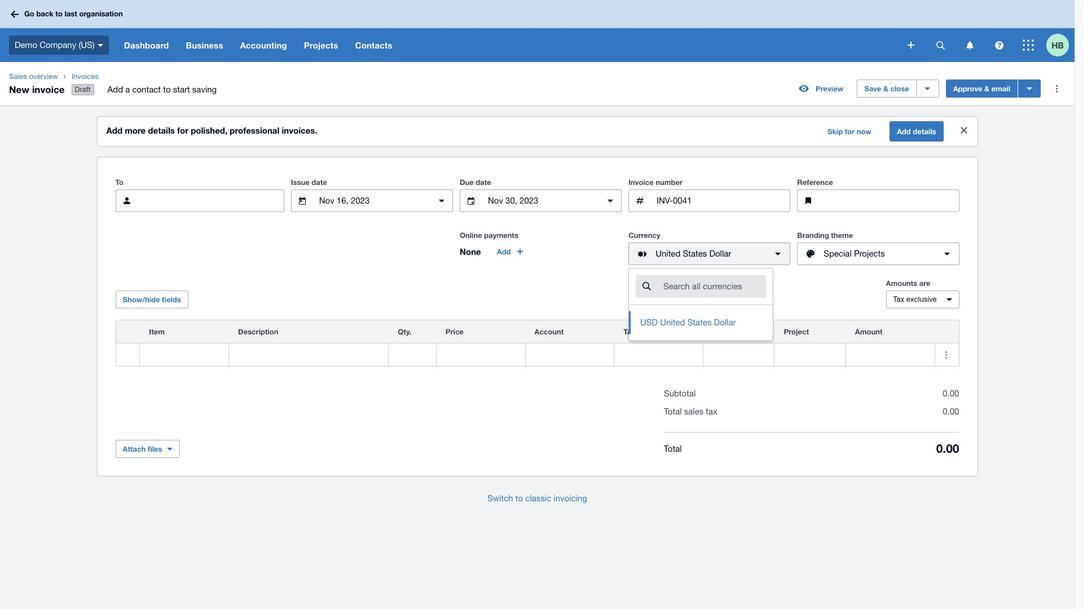 Task type: locate. For each thing, give the bounding box(es) containing it.
1 horizontal spatial &
[[985, 84, 990, 93]]

contacts
[[355, 40, 393, 50]]

1 total from the top
[[664, 407, 682, 417]]

0 horizontal spatial &
[[884, 84, 889, 93]]

close image
[[953, 119, 976, 142]]

none field inventory item
[[140, 344, 229, 366]]

due date
[[460, 178, 492, 187]]

& for close
[[884, 84, 889, 93]]

accounting button
[[232, 28, 296, 62]]

& inside the approve & email button
[[985, 84, 990, 93]]

more line item options image
[[936, 344, 958, 366]]

0 horizontal spatial none field
[[140, 344, 229, 366]]

for left now
[[845, 127, 855, 136]]

hb
[[1052, 40, 1065, 50]]

switch to classic invoicing button
[[479, 488, 597, 510]]

date for issue date
[[312, 178, 327, 187]]

none field containing usd
[[629, 268, 774, 342]]

svg image
[[11, 10, 19, 18], [1023, 40, 1035, 51]]

for left "polished,"
[[177, 125, 189, 136]]

branding theme
[[798, 231, 854, 240]]

total down total sales tax
[[664, 444, 682, 454]]

invoicing
[[554, 494, 588, 504]]

navigation containing dashboard
[[116, 28, 900, 62]]

special
[[824, 249, 852, 259]]

tax exclusive
[[894, 295, 937, 304]]

files
[[148, 445, 162, 454]]

projects right special
[[855, 249, 885, 259]]

date for due date
[[476, 178, 492, 187]]

more date options image for due date
[[600, 190, 622, 212]]

number
[[656, 178, 683, 187]]

1 horizontal spatial date
[[476, 178, 492, 187]]

1 vertical spatial total
[[664, 444, 682, 454]]

qty.
[[398, 327, 412, 337]]

add details
[[898, 127, 937, 136]]

1 date from the left
[[312, 178, 327, 187]]

0 vertical spatial to
[[56, 9, 63, 18]]

more invoice options image
[[1046, 77, 1069, 100]]

amounts
[[887, 279, 918, 288]]

0 horizontal spatial tax
[[624, 327, 636, 337]]

details left close icon
[[914, 127, 937, 136]]

special projects
[[824, 249, 885, 259]]

a
[[125, 85, 130, 94]]

navigation inside banner
[[116, 28, 900, 62]]

invoices
[[72, 72, 99, 81]]

company
[[40, 40, 76, 50]]

overview
[[29, 72, 58, 81]]

add
[[108, 85, 123, 94], [106, 125, 123, 136], [898, 127, 911, 136], [497, 247, 511, 256]]

0 vertical spatial svg image
[[11, 10, 19, 18]]

svg image left hb
[[1023, 40, 1035, 51]]

tax inside popup button
[[894, 295, 905, 304]]

amount
[[856, 327, 883, 337]]

online payments
[[460, 231, 519, 240]]

show/hide fields
[[123, 295, 181, 304]]

dollar down the search all currencies text box on the right
[[714, 318, 736, 327]]

sales
[[9, 72, 27, 81]]

2 vertical spatial to
[[516, 494, 523, 504]]

united down currency
[[656, 249, 681, 259]]

1 vertical spatial states
[[688, 318, 712, 327]]

sales overview link
[[5, 71, 63, 82]]

1 vertical spatial none field
[[140, 344, 229, 366]]

1 vertical spatial tax
[[624, 327, 636, 337]]

invoices.
[[282, 125, 318, 136]]

demo company (us) button
[[0, 28, 116, 62]]

1 horizontal spatial to
[[163, 85, 171, 94]]

states inside group
[[688, 318, 712, 327]]

none field down united states dollar popup button at the top
[[629, 268, 774, 342]]

1 horizontal spatial details
[[914, 127, 937, 136]]

states up the search all currencies text box on the right
[[683, 249, 707, 259]]

0 horizontal spatial for
[[177, 125, 189, 136]]

more line item options element
[[936, 321, 959, 343]]

1 horizontal spatial svg image
[[1023, 40, 1035, 51]]

2 total from the top
[[664, 444, 682, 454]]

details right more
[[148, 125, 175, 136]]

now
[[857, 127, 872, 136]]

dollar
[[710, 249, 732, 259], [714, 318, 736, 327]]

0 vertical spatial tax
[[894, 295, 905, 304]]

united right usd
[[661, 318, 686, 327]]

tax down amounts
[[894, 295, 905, 304]]

add inside button
[[497, 247, 511, 256]]

theme
[[832, 231, 854, 240]]

exclusive
[[907, 295, 937, 304]]

0 vertical spatial 0.00
[[943, 389, 960, 399]]

go back to last organisation link
[[7, 4, 130, 24]]

date
[[312, 178, 327, 187], [476, 178, 492, 187]]

0 horizontal spatial to
[[56, 9, 63, 18]]

date right due
[[476, 178, 492, 187]]

svg image inside go back to last organisation link
[[11, 10, 19, 18]]

1 horizontal spatial projects
[[855, 249, 885, 259]]

0 vertical spatial total
[[664, 407, 682, 417]]

invoice number element
[[629, 190, 791, 212]]

0 horizontal spatial svg image
[[11, 10, 19, 18]]

svg image
[[937, 41, 945, 49], [967, 41, 974, 49], [995, 41, 1004, 49], [908, 42, 915, 49], [97, 44, 103, 47]]

usd
[[641, 318, 658, 327]]

save
[[865, 84, 882, 93]]

to left start
[[163, 85, 171, 94]]

organisation
[[79, 9, 123, 18]]

add for add a contact to start saving
[[108, 85, 123, 94]]

2 date from the left
[[476, 178, 492, 187]]

professional
[[230, 125, 280, 136]]

svg image left go
[[11, 10, 19, 18]]

(us)
[[79, 40, 95, 50]]

1 horizontal spatial none field
[[629, 268, 774, 342]]

add button
[[490, 243, 531, 261]]

& right save
[[884, 84, 889, 93]]

banner
[[0, 0, 1075, 62]]

1 horizontal spatial tax
[[894, 295, 905, 304]]

branding
[[798, 231, 830, 240]]

are
[[920, 279, 931, 288]]

projects left contacts popup button at the left top of the page
[[304, 40, 338, 50]]

1 vertical spatial svg image
[[1023, 40, 1035, 51]]

svg image inside demo company (us) popup button
[[97, 44, 103, 47]]

show/hide fields button
[[115, 291, 188, 309]]

1 horizontal spatial for
[[845, 127, 855, 136]]

save & close
[[865, 84, 910, 93]]

0 horizontal spatial projects
[[304, 40, 338, 50]]

0 vertical spatial dollar
[[710, 249, 732, 259]]

dashboard
[[124, 40, 169, 50]]

projects button
[[296, 28, 347, 62]]

to right switch
[[516, 494, 523, 504]]

add inside button
[[898, 127, 911, 136]]

none field the search all currencies
[[629, 268, 774, 342]]

add right now
[[898, 127, 911, 136]]

draft
[[75, 85, 91, 94]]

group
[[629, 269, 773, 341]]

navigation
[[116, 28, 900, 62]]

none
[[460, 247, 481, 257]]

To text field
[[143, 190, 284, 212]]

0 horizontal spatial more date options image
[[431, 190, 453, 212]]

0 horizontal spatial date
[[312, 178, 327, 187]]

details
[[148, 125, 175, 136], [914, 127, 937, 136]]

invoice
[[32, 83, 65, 95]]

add for add more details for polished, professional invoices.
[[106, 125, 123, 136]]

total down subtotal
[[664, 407, 682, 417]]

invoice
[[629, 178, 654, 187]]

to
[[56, 9, 63, 18], [163, 85, 171, 94], [516, 494, 523, 504]]

& inside save & close button
[[884, 84, 889, 93]]

details inside button
[[914, 127, 937, 136]]

saving
[[192, 85, 217, 94]]

None field
[[629, 268, 774, 342], [140, 344, 229, 366]]

usd united states dollar
[[641, 318, 736, 327]]

polished,
[[191, 125, 228, 136]]

states
[[683, 249, 707, 259], [688, 318, 712, 327]]

0 vertical spatial united
[[656, 249, 681, 259]]

show/hide
[[123, 295, 160, 304]]

2 & from the left
[[985, 84, 990, 93]]

states left region
[[688, 318, 712, 327]]

united
[[656, 249, 681, 259], [661, 318, 686, 327]]

tax left rate
[[624, 327, 636, 337]]

none field down 'item'
[[140, 344, 229, 366]]

rate
[[638, 327, 652, 337]]

group containing usd
[[629, 269, 773, 341]]

to inside go back to last organisation link
[[56, 9, 63, 18]]

Inventory item text field
[[140, 344, 229, 366]]

dollar up the search all currencies text box on the right
[[710, 249, 732, 259]]

more date options image for issue date
[[431, 190, 453, 212]]

projects
[[304, 40, 338, 50], [855, 249, 885, 259]]

skip for now button
[[821, 123, 879, 141]]

0 vertical spatial none field
[[629, 268, 774, 342]]

2 more date options image from the left
[[600, 190, 622, 212]]

special projects button
[[798, 243, 960, 265]]

0.00 for subtotal
[[943, 389, 960, 399]]

more date options image
[[431, 190, 453, 212], [600, 190, 622, 212]]

business
[[186, 40, 223, 50]]

0 horizontal spatial details
[[148, 125, 175, 136]]

1 & from the left
[[884, 84, 889, 93]]

total for total sales tax
[[664, 407, 682, 417]]

tax
[[894, 295, 905, 304], [624, 327, 636, 337]]

& left email
[[985, 84, 990, 93]]

1 vertical spatial dollar
[[714, 318, 736, 327]]

1 vertical spatial 0.00
[[943, 407, 960, 417]]

to left last
[[56, 9, 63, 18]]

1 vertical spatial united
[[661, 318, 686, 327]]

go back to last organisation
[[24, 9, 123, 18]]

0.00
[[943, 389, 960, 399], [943, 407, 960, 417], [937, 442, 960, 456]]

add left a
[[108, 85, 123, 94]]

tax inside invoice line item list element
[[624, 327, 636, 337]]

add left more
[[106, 125, 123, 136]]

0 vertical spatial states
[[683, 249, 707, 259]]

add down payments
[[497, 247, 511, 256]]

2 horizontal spatial to
[[516, 494, 523, 504]]

close
[[891, 84, 910, 93]]

0.00 for total sales tax
[[943, 407, 960, 417]]

price
[[446, 327, 464, 337]]

to inside switch to classic invoicing 'button'
[[516, 494, 523, 504]]

date right issue
[[312, 178, 327, 187]]

to
[[115, 178, 124, 187]]

1 horizontal spatial more date options image
[[600, 190, 622, 212]]

for
[[177, 125, 189, 136], [845, 127, 855, 136]]

1 more date options image from the left
[[431, 190, 453, 212]]

payments
[[484, 231, 519, 240]]



Task type: describe. For each thing, give the bounding box(es) containing it.
last
[[65, 9, 77, 18]]

new invoice
[[9, 83, 65, 95]]

contact element
[[115, 190, 284, 212]]

add for add details
[[898, 127, 911, 136]]

tax for tax rate
[[624, 327, 636, 337]]

more
[[125, 125, 146, 136]]

& for email
[[985, 84, 990, 93]]

approve & email button
[[946, 80, 1018, 98]]

demo
[[15, 40, 37, 50]]

switch
[[488, 494, 514, 504]]

dollar inside popup button
[[710, 249, 732, 259]]

reference
[[798, 178, 834, 187]]

Due date text field
[[487, 190, 595, 212]]

skip for now
[[828, 127, 872, 136]]

contact
[[132, 85, 161, 94]]

description
[[238, 327, 279, 337]]

project
[[784, 327, 809, 337]]

Quantity field
[[389, 344, 436, 366]]

accounting
[[240, 40, 287, 50]]

attach files
[[123, 445, 162, 454]]

fields
[[162, 295, 181, 304]]

Reference text field
[[825, 190, 959, 212]]

states inside popup button
[[683, 249, 707, 259]]

currency
[[629, 231, 661, 240]]

dollar inside group
[[714, 318, 736, 327]]

sales
[[685, 407, 704, 417]]

preview
[[816, 84, 844, 93]]

add a contact to start saving
[[108, 85, 217, 94]]

2 vertical spatial 0.00
[[937, 442, 960, 456]]

add more details for polished, professional invoices. status
[[97, 117, 978, 146]]

Issue date text field
[[318, 190, 426, 212]]

Invoice number text field
[[656, 190, 790, 212]]

attach files button
[[115, 440, 180, 458]]

skip
[[828, 127, 843, 136]]

preview button
[[793, 80, 851, 98]]

sales overview
[[9, 72, 58, 81]]

total sales tax
[[664, 407, 718, 417]]

contacts button
[[347, 28, 401, 62]]

united states dollar button
[[629, 243, 791, 265]]

hb button
[[1047, 28, 1075, 62]]

united inside group
[[661, 318, 686, 327]]

demo company (us)
[[15, 40, 95, 50]]

classic
[[526, 494, 552, 504]]

tax rate
[[624, 327, 652, 337]]

amounts are
[[887, 279, 931, 288]]

Amount field
[[847, 344, 935, 366]]

1 vertical spatial projects
[[855, 249, 885, 259]]

subtotal
[[664, 389, 696, 399]]

attach
[[123, 445, 146, 454]]

switch to classic invoicing
[[488, 494, 588, 504]]

region
[[713, 327, 738, 337]]

save & close button
[[858, 80, 917, 98]]

approve
[[954, 84, 983, 93]]

add for add
[[497, 247, 511, 256]]

1 vertical spatial to
[[163, 85, 171, 94]]

Search all currencies text field
[[663, 276, 767, 298]]

dashboard link
[[116, 28, 177, 62]]

business button
[[177, 28, 232, 62]]

online
[[460, 231, 482, 240]]

back
[[36, 9, 53, 18]]

new
[[9, 83, 29, 95]]

tax
[[706, 407, 718, 417]]

tax exclusive button
[[887, 291, 960, 309]]

for inside button
[[845, 127, 855, 136]]

united inside popup button
[[656, 249, 681, 259]]

issue
[[291, 178, 310, 187]]

start
[[173, 85, 190, 94]]

Description text field
[[229, 344, 388, 366]]

united states dollar
[[656, 249, 732, 259]]

banner containing hb
[[0, 0, 1075, 62]]

0 vertical spatial projects
[[304, 40, 338, 50]]

tax for tax exclusive
[[894, 295, 905, 304]]

item
[[149, 327, 165, 337]]

add details button
[[890, 121, 944, 142]]

total for total
[[664, 444, 682, 454]]

due
[[460, 178, 474, 187]]

invoice line item list element
[[115, 320, 960, 367]]

approve & email
[[954, 84, 1011, 93]]

invoices link
[[67, 71, 226, 82]]

email
[[992, 84, 1011, 93]]

go
[[24, 9, 34, 18]]

account
[[535, 327, 564, 337]]

add more details for polished, professional invoices.
[[106, 125, 318, 136]]

Price field
[[437, 344, 525, 366]]

group inside the search all currencies field
[[629, 269, 773, 341]]

issue date
[[291, 178, 327, 187]]



Task type: vqa. For each thing, say whether or not it's contained in the screenshot.
'trial.'
no



